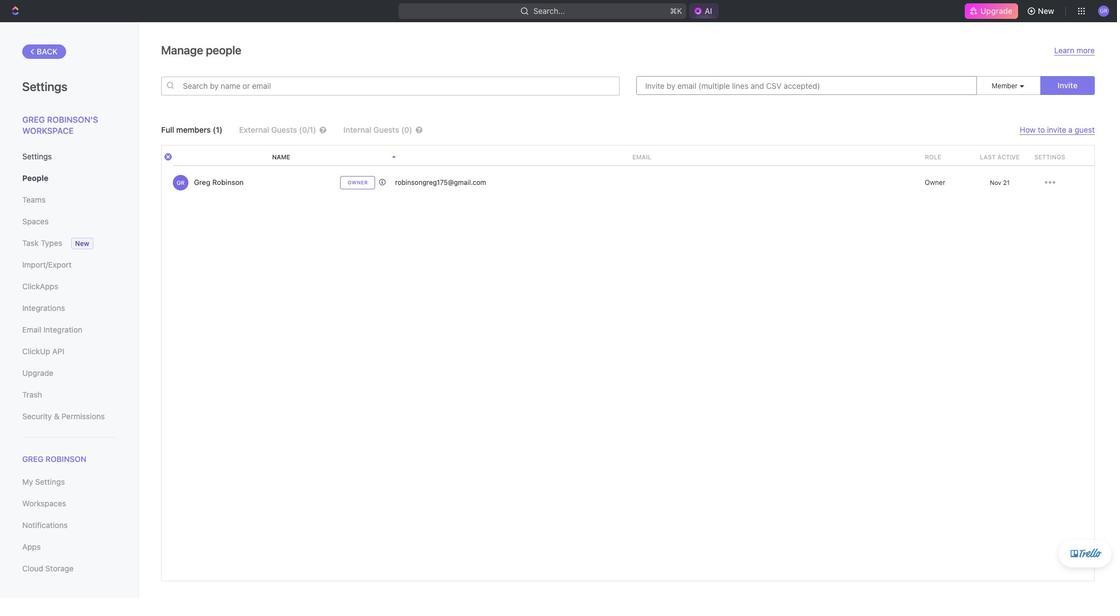 Task type: describe. For each thing, give the bounding box(es) containing it.
active
[[998, 153, 1020, 161]]

full
[[161, 125, 174, 135]]

security & permissions link
[[22, 408, 116, 427]]

email for email integration
[[22, 325, 41, 335]]

notifications
[[22, 521, 68, 531]]

my settings link
[[22, 473, 116, 492]]

email for email
[[633, 153, 652, 161]]

trash
[[22, 390, 42, 400]]

notifications link
[[22, 517, 116, 536]]

greg robinson's workspace
[[22, 115, 98, 135]]

name
[[272, 153, 290, 161]]

more
[[1077, 46, 1096, 55]]

how to invite a guest link
[[1020, 125, 1096, 135]]

settings link
[[22, 147, 116, 166]]

how to invite a guest
[[1020, 125, 1096, 135]]

new inside new button
[[1039, 6, 1055, 16]]

my
[[22, 478, 33, 487]]

apps
[[22, 543, 41, 552]]

0 vertical spatial upgrade link
[[966, 3, 1019, 19]]

clickup
[[22, 347, 50, 356]]

integrations link
[[22, 299, 116, 318]]

nov
[[991, 179, 1002, 186]]

learn
[[1055, 46, 1075, 55]]

apps link
[[22, 538, 116, 557]]

people link
[[22, 169, 116, 188]]

settings down how to invite a guest link
[[1035, 153, 1066, 161]]

new inside settings element
[[75, 240, 89, 248]]

1 horizontal spatial owner
[[925, 178, 946, 187]]

guests for internal
[[374, 125, 399, 135]]

learn more
[[1055, 46, 1096, 55]]

storage
[[45, 565, 74, 574]]

full members (1)
[[161, 125, 223, 135]]

task types
[[22, 239, 62, 248]]

teams link
[[22, 191, 116, 210]]

back link
[[22, 44, 66, 59]]

Search by name or email text field
[[161, 76, 620, 95]]

import/export
[[22, 260, 72, 270]]

clickapps link
[[22, 277, 116, 296]]

settings up people
[[22, 152, 52, 161]]

task
[[22, 239, 39, 248]]

manage
[[161, 43, 203, 57]]

(0)
[[402, 125, 413, 135]]

member
[[992, 82, 1018, 90]]

trash link
[[22, 386, 116, 405]]

0 vertical spatial greg robinson
[[194, 178, 244, 187]]

(1)
[[213, 125, 223, 135]]

(0/1)
[[299, 125, 316, 135]]

last active
[[981, 153, 1020, 161]]

⌘k
[[670, 6, 682, 16]]

upgrade inside settings element
[[22, 369, 53, 378]]

0 vertical spatial robinson
[[212, 178, 244, 187]]

internal guests (0)
[[344, 125, 413, 135]]

people
[[22, 174, 48, 183]]

cloud storage link
[[22, 560, 116, 579]]

member button
[[992, 82, 1026, 90]]

my settings
[[22, 478, 65, 487]]

email integration link
[[22, 321, 116, 340]]

Invite by email (multiple lines and CSV accepted) text field
[[637, 76, 978, 95]]

external guests (0/1)
[[239, 125, 316, 135]]

internal
[[344, 125, 372, 135]]

permissions
[[61, 412, 105, 422]]

clickup api
[[22, 347, 64, 356]]

workspaces link
[[22, 495, 116, 514]]

people
[[206, 43, 242, 57]]

role
[[926, 153, 942, 161]]

invite
[[1048, 125, 1067, 135]]

internal guests (0) button
[[344, 125, 440, 135]]

workspace
[[22, 125, 74, 135]]

last
[[981, 153, 996, 161]]

clickapps
[[22, 282, 58, 291]]

external guests (0/1) button
[[239, 125, 327, 135]]

&
[[54, 412, 59, 422]]

invite button
[[1041, 76, 1096, 95]]

import/export link
[[22, 256, 116, 275]]

21
[[1004, 179, 1010, 186]]



Task type: locate. For each thing, give the bounding box(es) containing it.
upgrade left new button
[[981, 6, 1013, 16]]

teams
[[22, 195, 46, 205]]

robinsongreg175@gmail.com
[[395, 178, 486, 187]]

0 horizontal spatial guests
[[271, 125, 297, 135]]

workspaces
[[22, 499, 66, 509]]

a
[[1069, 125, 1073, 135]]

0 horizontal spatial email
[[22, 325, 41, 335]]

settings
[[22, 80, 68, 94], [22, 152, 52, 161], [1035, 153, 1066, 161], [35, 478, 65, 487]]

0 vertical spatial new
[[1039, 6, 1055, 16]]

security & permissions
[[22, 412, 105, 422]]

1 horizontal spatial gr
[[1100, 7, 1108, 14]]

0 vertical spatial greg
[[22, 115, 45, 125]]

2 vertical spatial greg
[[22, 455, 44, 464]]

1 guests from the left
[[271, 125, 297, 135]]

greg inside greg robinson's workspace
[[22, 115, 45, 125]]

0 horizontal spatial upgrade
[[22, 369, 53, 378]]

how
[[1020, 125, 1036, 135]]

gr
[[1100, 7, 1108, 14], [177, 179, 185, 186]]

1 vertical spatial gr
[[177, 179, 185, 186]]

greg robinson inside settings element
[[22, 455, 86, 464]]

0 horizontal spatial gr
[[177, 179, 185, 186]]

1 horizontal spatial upgrade link
[[966, 3, 1019, 19]]

clickup api link
[[22, 343, 116, 361]]

2 guests from the left
[[374, 125, 399, 135]]

1 horizontal spatial guests
[[374, 125, 399, 135]]

greg down members
[[194, 178, 210, 187]]

upgrade link down the clickup api link
[[22, 364, 116, 383]]

integrations
[[22, 304, 65, 313]]

back
[[37, 47, 58, 56]]

full members (1) button
[[161, 125, 223, 135]]

guests left (0)
[[374, 125, 399, 135]]

settings down back link
[[22, 80, 68, 94]]

owner
[[925, 178, 946, 187], [348, 180, 368, 186]]

greg robinson up my settings
[[22, 455, 86, 464]]

to
[[1038, 125, 1046, 135]]

ai button
[[690, 3, 719, 19]]

search...
[[533, 6, 565, 16]]

0 horizontal spatial greg robinson
[[22, 455, 86, 464]]

email
[[633, 153, 652, 161], [22, 325, 41, 335]]

spaces link
[[22, 212, 116, 231]]

email integration
[[22, 325, 82, 335]]

ai
[[705, 6, 713, 16]]

greg
[[22, 115, 45, 125], [194, 178, 210, 187], [22, 455, 44, 464]]

robinson
[[212, 178, 244, 187], [46, 455, 86, 464]]

upgrade
[[981, 6, 1013, 16], [22, 369, 53, 378]]

1 vertical spatial email
[[22, 325, 41, 335]]

robinson inside settings element
[[46, 455, 86, 464]]

1 horizontal spatial upgrade
[[981, 6, 1013, 16]]

gr button
[[1096, 2, 1113, 20]]

0 horizontal spatial upgrade link
[[22, 364, 116, 383]]

guests
[[271, 125, 297, 135], [374, 125, 399, 135]]

0 vertical spatial email
[[633, 153, 652, 161]]

settings element
[[0, 22, 139, 599]]

1 horizontal spatial robinson
[[212, 178, 244, 187]]

members
[[176, 125, 211, 135]]

robinson down (1)
[[212, 178, 244, 187]]

0 horizontal spatial new
[[75, 240, 89, 248]]

1 vertical spatial greg
[[194, 178, 210, 187]]

0 vertical spatial gr
[[1100, 7, 1108, 14]]

greg up my
[[22, 455, 44, 464]]

guests left (0/1)
[[271, 125, 297, 135]]

owner button
[[921, 178, 946, 187]]

cloud
[[22, 565, 43, 574]]

upgrade down clickup
[[22, 369, 53, 378]]

external
[[239, 125, 269, 135]]

spaces
[[22, 217, 49, 226]]

cloud storage
[[22, 565, 74, 574]]

guest
[[1075, 125, 1096, 135]]

0 vertical spatial upgrade
[[981, 6, 1013, 16]]

owner down role
[[925, 178, 946, 187]]

api
[[52, 347, 64, 356]]

greg robinson down (1)
[[194, 178, 244, 187]]

settings right my
[[35, 478, 65, 487]]

greg robinson
[[194, 178, 244, 187], [22, 455, 86, 464]]

1 horizontal spatial new
[[1039, 6, 1055, 16]]

types
[[41, 239, 62, 248]]

owner down internal
[[348, 180, 368, 186]]

nov 21
[[991, 179, 1010, 186]]

robinson's
[[47, 115, 98, 125]]

1 vertical spatial greg robinson
[[22, 455, 86, 464]]

1 vertical spatial robinson
[[46, 455, 86, 464]]

1 vertical spatial new
[[75, 240, 89, 248]]

guests for external
[[271, 125, 297, 135]]

new button
[[1023, 2, 1062, 20]]

1 vertical spatial upgrade link
[[22, 364, 116, 383]]

0 horizontal spatial owner
[[348, 180, 368, 186]]

robinson up my settings link
[[46, 455, 86, 464]]

1 horizontal spatial email
[[633, 153, 652, 161]]

greg up workspace
[[22, 115, 45, 125]]

security
[[22, 412, 52, 422]]

upgrade link
[[966, 3, 1019, 19], [22, 364, 116, 383]]

invite
[[1058, 81, 1078, 90]]

new up import/export link
[[75, 240, 89, 248]]

upgrade link left new button
[[966, 3, 1019, 19]]

manage people
[[161, 43, 242, 57]]

new
[[1039, 6, 1055, 16], [75, 240, 89, 248]]

1 vertical spatial upgrade
[[22, 369, 53, 378]]

1 horizontal spatial greg robinson
[[194, 178, 244, 187]]

new up learn
[[1039, 6, 1055, 16]]

gr inside dropdown button
[[1100, 7, 1108, 14]]

integration
[[44, 325, 82, 335]]

0 horizontal spatial robinson
[[46, 455, 86, 464]]

email inside email integration link
[[22, 325, 41, 335]]



Task type: vqa. For each thing, say whether or not it's contained in the screenshot.
API
yes



